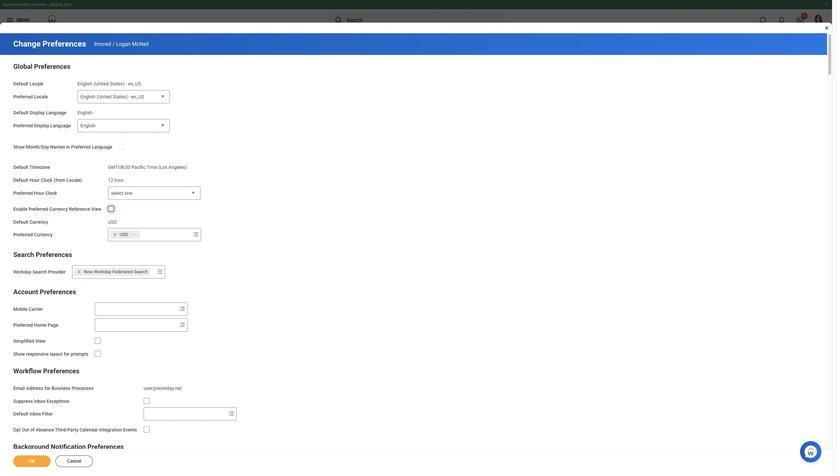Task type: vqa. For each thing, say whether or not it's contained in the screenshot.
plus circle image
no



Task type: locate. For each thing, give the bounding box(es) containing it.
address
[[26, 386, 43, 391]]

default timezone
[[13, 165, 50, 170]]

0 vertical spatial states)
[[110, 81, 125, 86]]

prompts image inside workflow preferences group
[[227, 410, 235, 418]]

mobile
[[13, 307, 28, 312]]

preferred down default currency
[[13, 232, 33, 237]]

language up show month/day names in preferred language at the top left of the page
[[50, 123, 71, 128]]

view inside global preferences group
[[91, 206, 101, 212]]

preferences
[[43, 39, 86, 49], [34, 63, 70, 70], [36, 251, 72, 259], [40, 288, 76, 296], [43, 367, 79, 375], [87, 443, 124, 451]]

1 vertical spatial for
[[44, 386, 50, 391]]

show left the month/day
[[13, 144, 25, 149]]

time
[[147, 165, 157, 170]]

1 horizontal spatial -
[[126, 81, 127, 86]]

email
[[13, 386, 25, 391]]

0 horizontal spatial -
[[47, 2, 48, 7]]

gmt-08:00 pacific time (los angeles)
[[108, 165, 187, 170]]

2 workday from the left
[[94, 269, 111, 274]]

5 default from the top
[[13, 219, 28, 225]]

preferred for preferred display language
[[13, 123, 33, 128]]

show
[[13, 144, 25, 149], [13, 351, 25, 357]]

2 horizontal spatial -
[[129, 94, 130, 99]]

-
[[47, 2, 48, 7], [126, 81, 127, 86], [129, 94, 130, 99]]

prompts image for provider
[[156, 268, 164, 276]]

default down the default timezone on the top of page
[[13, 178, 28, 183]]

view right reference
[[91, 206, 101, 212]]

show inside account preferences group
[[13, 351, 25, 357]]

preferences down change preferences
[[34, 63, 70, 70]]

4 default from the top
[[13, 178, 28, 183]]

for right layout
[[64, 351, 70, 357]]

search preferences group
[[13, 249, 814, 279]]

default up preferred locale
[[13, 81, 28, 86]]

0 vertical spatial display
[[29, 110, 45, 115]]

inbox for exceptions
[[34, 398, 45, 404]]

ok button
[[13, 455, 51, 467]]

inbox down address
[[34, 398, 45, 404]]

select one button
[[108, 186, 200, 200]]

0 vertical spatial view
[[91, 206, 101, 212]]

preferences up provider
[[36, 251, 72, 259]]

search preferences button
[[13, 251, 72, 259]]

preferred down default display language
[[13, 123, 33, 128]]

(united inside dropdown button
[[97, 94, 112, 99]]

currency for default currency
[[29, 219, 48, 225]]

month/day
[[26, 144, 49, 149]]

2 default from the top
[[13, 110, 28, 115]]

hour down default hour clock (from locale)
[[34, 190, 44, 196]]

0 vertical spatial usd
[[108, 219, 117, 225]]

12
[[108, 178, 113, 183]]

1 horizontal spatial for
[[64, 351, 70, 357]]

workday assistant region
[[800, 439, 824, 462]]

1 horizontal spatial usd element
[[120, 232, 128, 238]]

workday
[[13, 269, 31, 275], [94, 269, 111, 274]]

english (united states) - en_us element
[[77, 80, 141, 86]]

english (united states) - en_us up english (united states) - en_us dropdown button
[[77, 81, 141, 86]]

ok
[[29, 458, 35, 464]]

preferred inside account preferences group
[[13, 323, 33, 328]]

1 vertical spatial clock
[[45, 190, 57, 196]]

gmt-08:00 pacific time (los angeles) element
[[108, 163, 187, 170]]

enable
[[13, 206, 27, 212]]

preferences down provider
[[40, 288, 76, 296]]

currency up preferred currency
[[29, 219, 48, 225]]

prompts image for filter
[[227, 410, 235, 418]]

en_us down english (united states) - en_us element
[[131, 94, 144, 99]]

states) down english (united states) - en_us element
[[113, 94, 128, 99]]

hour for preferred
[[34, 190, 44, 196]]

0 vertical spatial for
[[64, 351, 70, 357]]

usd
[[108, 219, 117, 225], [120, 232, 128, 237]]

2 vertical spatial currency
[[34, 232, 53, 237]]

1 vertical spatial hour
[[34, 190, 44, 196]]

0 horizontal spatial usd element
[[108, 218, 117, 225]]

0 horizontal spatial for
[[44, 386, 50, 391]]

preferences for account preferences
[[40, 288, 76, 296]]

0 horizontal spatial workday
[[13, 269, 31, 275]]

for
[[64, 351, 70, 357], [44, 386, 50, 391]]

1 vertical spatial locale
[[34, 94, 48, 99]]

6 default from the top
[[13, 411, 28, 417]]

prompts image inside global preferences group
[[192, 230, 199, 238]]

lmcneil / logan mcneil
[[94, 41, 149, 47]]

1 horizontal spatial view
[[91, 206, 101, 212]]

default display language
[[13, 110, 66, 115]]

display down default display language
[[34, 123, 49, 128]]

locale
[[29, 81, 43, 86], [34, 94, 48, 99]]

view up responsive
[[35, 339, 45, 344]]

locale for default locale
[[29, 81, 43, 86]]

(los
[[158, 165, 167, 170]]

search right federated
[[134, 269, 148, 274]]

- down english (united states) - en_us element
[[129, 94, 130, 99]]

exceptions
[[47, 398, 69, 404]]

(united down english (united states) - en_us element
[[97, 94, 112, 99]]

prompts image inside account preferences group
[[178, 321, 186, 329]]

show down "simplified"
[[13, 351, 25, 357]]

cancel button
[[56, 455, 93, 467]]

clock down default hour clock (from locale)
[[45, 190, 57, 196]]

1 vertical spatial en_us
[[131, 94, 144, 99]]

2 show from the top
[[13, 351, 25, 357]]

clock
[[41, 178, 53, 183], [45, 190, 57, 196]]

federated
[[112, 269, 133, 274]]

show inside global preferences group
[[13, 144, 25, 149]]

preferred up enable
[[13, 190, 33, 196]]

0 vertical spatial show
[[13, 144, 25, 149]]

show responsive layout for prompts
[[13, 351, 88, 357]]

0 vertical spatial hour
[[29, 178, 40, 183]]

preferences up "global preferences"
[[43, 39, 86, 49]]

display for default
[[29, 110, 45, 115]]

language
[[46, 110, 66, 115], [50, 123, 71, 128], [92, 144, 112, 149]]

new
[[84, 269, 93, 274]]

email address for business processes
[[13, 386, 94, 391]]

default for default hour clock (from locale)
[[13, 178, 28, 183]]

default
[[13, 81, 28, 86], [13, 110, 28, 115], [13, 165, 28, 170], [13, 178, 28, 183], [13, 219, 28, 225], [13, 411, 28, 417]]

currency left reference
[[49, 206, 68, 212]]

1 horizontal spatial usd
[[120, 232, 128, 237]]

profile logan mcneil element
[[810, 13, 828, 27]]

usd right x small icon
[[120, 232, 128, 237]]

view inside account preferences group
[[35, 339, 45, 344]]

1 vertical spatial show
[[13, 351, 25, 357]]

usd element right x small icon
[[120, 232, 128, 238]]

prompts image
[[178, 305, 186, 313]]

show month/day names in preferred language
[[13, 144, 112, 149]]

close environment banner image
[[825, 2, 829, 6]]

preferred for preferred currency
[[13, 232, 33, 237]]

1 vertical spatial english (united states) - en_us
[[80, 94, 144, 99]]

preferred up "simplified"
[[13, 323, 33, 328]]

08:00
[[119, 165, 130, 170]]

mcneil
[[132, 41, 149, 47]]

1 vertical spatial states)
[[113, 94, 128, 99]]

preferred right in
[[71, 144, 91, 149]]

account preferences
[[13, 288, 76, 296]]

workflow preferences group
[[13, 366, 814, 434]]

12 hour
[[108, 178, 124, 183]]

1 vertical spatial (united
[[97, 94, 112, 99]]

for inside workflow preferences group
[[44, 386, 50, 391]]

language up gmt-
[[92, 144, 112, 149]]

inbox
[[34, 398, 45, 404], [29, 411, 41, 417]]

en_us
[[128, 81, 141, 86], [131, 94, 144, 99]]

preferred locale
[[13, 94, 48, 99]]

1 vertical spatial currency
[[29, 219, 48, 225]]

Default Inbox Filter field
[[144, 408, 226, 420]]

mobile carrier
[[13, 307, 43, 312]]

1 vertical spatial usd
[[120, 232, 128, 237]]

preferred down default locale
[[13, 94, 33, 99]]

search preferences
[[13, 251, 72, 259]]

search
[[13, 251, 34, 259], [33, 269, 47, 275], [134, 269, 148, 274]]

related actions image
[[132, 232, 137, 237]]

usd element
[[108, 218, 117, 225], [120, 232, 128, 238]]

select one
[[111, 190, 132, 196]]

(from
[[54, 178, 65, 183]]

states)
[[110, 81, 125, 86], [113, 94, 128, 99]]

3 default from the top
[[13, 165, 28, 170]]

clock left (from
[[41, 178, 53, 183]]

background
[[13, 443, 49, 451]]

usd inside option
[[120, 232, 128, 237]]

email address for business processes element
[[144, 382, 182, 391]]

0 horizontal spatial usd
[[108, 219, 117, 225]]

english (united states) - en_us inside dropdown button
[[80, 94, 144, 99]]

(united
[[94, 81, 109, 86], [97, 94, 112, 99]]

clock for preferred
[[45, 190, 57, 196]]

1 vertical spatial language
[[50, 123, 71, 128]]

hour
[[29, 178, 40, 183], [34, 190, 44, 196]]

search down preferred currency
[[13, 251, 34, 259]]

default hour clock (from locale)
[[13, 178, 82, 183]]

(united up english (united states) - en_us dropdown button
[[94, 81, 109, 86]]

1 vertical spatial usd element
[[120, 232, 128, 238]]

default down enable
[[13, 219, 28, 225]]

english element
[[77, 109, 93, 115]]

workday up account
[[13, 269, 31, 275]]

default left timezone
[[13, 165, 28, 170]]

hour up "preferred hour clock"
[[29, 178, 40, 183]]

0 vertical spatial inbox
[[34, 398, 45, 404]]

0 vertical spatial -
[[47, 2, 48, 7]]

1 vertical spatial inbox
[[29, 411, 41, 417]]

language up preferred display language
[[46, 110, 66, 115]]

preferred home page
[[13, 323, 58, 328]]

0 vertical spatial locale
[[29, 81, 43, 86]]

1 workday from the left
[[13, 269, 31, 275]]

preferences up business
[[43, 367, 79, 375]]

0 vertical spatial currency
[[49, 206, 68, 212]]

change preferences dialog
[[0, 0, 832, 473]]

1 vertical spatial display
[[34, 123, 49, 128]]

- up english (united states) - en_us dropdown button
[[126, 81, 127, 86]]

global preferences button
[[13, 63, 70, 70]]

- inside english (united states) - en_us dropdown button
[[129, 94, 130, 99]]

show for show responsive layout for prompts
[[13, 351, 25, 357]]

locale for preferred locale
[[34, 94, 48, 99]]

carrier
[[29, 307, 43, 312]]

prompts image
[[192, 230, 199, 238], [156, 268, 164, 276], [178, 321, 186, 329], [227, 410, 235, 418]]

default down the suppress
[[13, 411, 28, 417]]

- inside implementation preview -   adeptai_dpt1 banner
[[47, 2, 48, 7]]

display up preferred display language
[[29, 110, 45, 115]]

0 vertical spatial clock
[[41, 178, 53, 183]]

2 vertical spatial language
[[92, 144, 112, 149]]

states) up english (united states) - en_us dropdown button
[[110, 81, 125, 86]]

1 default from the top
[[13, 81, 28, 86]]

locale up default display language
[[34, 94, 48, 99]]

english (united states) - en_us button
[[77, 90, 170, 104]]

en_us up english (united states) - en_us dropdown button
[[128, 81, 141, 86]]

default down preferred locale
[[13, 110, 28, 115]]

workday right 'new'
[[94, 269, 111, 274]]

hour for default
[[29, 178, 40, 183]]

default for default display language
[[13, 110, 28, 115]]

usd element up x small icon
[[108, 218, 117, 225]]

- right preview
[[47, 2, 48, 7]]

2 vertical spatial -
[[129, 94, 130, 99]]

1 show from the top
[[13, 144, 25, 149]]

preferences for global preferences
[[34, 63, 70, 70]]

in
[[66, 144, 70, 149]]

currency down default currency
[[34, 232, 53, 237]]

usd up x small icon
[[108, 219, 117, 225]]

for right address
[[44, 386, 50, 391]]

notifications large image
[[778, 17, 785, 23]]

locale up preferred locale
[[29, 81, 43, 86]]

1 vertical spatial view
[[35, 339, 45, 344]]

inbox left filter
[[29, 411, 41, 417]]

inbox for filter
[[29, 411, 41, 417]]

global
[[13, 63, 32, 70]]

1 vertical spatial -
[[126, 81, 127, 86]]

cancel
[[67, 458, 81, 464]]

default inside workflow preferences group
[[13, 411, 28, 417]]

1 horizontal spatial workday
[[94, 269, 111, 274]]

english (united states) - en_us down english (united states) - en_us element
[[80, 94, 144, 99]]

0 vertical spatial language
[[46, 110, 66, 115]]

0 horizontal spatial view
[[35, 339, 45, 344]]

search inside new workday federated search element
[[134, 269, 148, 274]]

background notification preferences
[[13, 443, 124, 451]]



Task type: describe. For each thing, give the bounding box(es) containing it.
for inside account preferences group
[[64, 351, 70, 357]]

account preferences button
[[13, 288, 76, 296]]

search image
[[334, 16, 342, 24]]

workflow preferences
[[13, 367, 79, 375]]

third-
[[55, 427, 67, 433]]

lmcneil
[[94, 41, 111, 47]]

one
[[125, 190, 132, 196]]

preferences for change preferences
[[43, 39, 86, 49]]

logan
[[116, 41, 131, 47]]

default locale
[[13, 81, 43, 86]]

background notification preferences button
[[13, 443, 124, 451]]

preview
[[32, 2, 46, 7]]

account preferences group
[[13, 287, 814, 358]]

default for default timezone
[[13, 165, 28, 170]]

names
[[50, 144, 65, 149]]

usd, press delete to clear value. option
[[110, 231, 140, 239]]

en_us inside dropdown button
[[131, 94, 144, 99]]

filter
[[42, 411, 53, 417]]

layout
[[50, 351, 63, 357]]

0 vertical spatial (united
[[94, 81, 109, 86]]

new workday federated search
[[84, 269, 148, 274]]

workday search provider
[[13, 269, 66, 275]]

enable preferred currency reference view
[[13, 206, 101, 212]]

calendar
[[80, 427, 98, 433]]

default currency
[[13, 219, 48, 225]]

clock for default
[[41, 178, 53, 183]]

hour
[[114, 178, 124, 183]]

x small image
[[76, 269, 82, 275]]

implementation preview -   adeptai_dpt1
[[3, 2, 72, 7]]

user@workday.net
[[144, 386, 182, 391]]

12 hour element
[[108, 176, 124, 183]]

implementation preview -   adeptai_dpt1 banner
[[0, 0, 832, 31]]

integration
[[99, 427, 122, 433]]

preferences for workflow preferences
[[43, 367, 79, 375]]

preferred for preferred locale
[[13, 94, 33, 99]]

business
[[52, 386, 71, 391]]

preferred currency
[[13, 232, 53, 237]]

timezone
[[29, 165, 50, 170]]

preferred hour clock
[[13, 190, 57, 196]]

search left provider
[[33, 269, 47, 275]]

/
[[113, 41, 115, 47]]

preferences down integration
[[87, 443, 124, 451]]

x small image
[[112, 231, 118, 238]]

global preferences group
[[13, 61, 814, 241]]

preferred up default currency
[[28, 206, 48, 212]]

inbox large image
[[797, 17, 804, 23]]

preferences for search preferences
[[36, 251, 72, 259]]

new workday federated search, press delete to clear value. option
[[75, 268, 150, 276]]

show for show month/day names in preferred language
[[13, 144, 25, 149]]

prompts
[[71, 351, 88, 357]]

opt
[[13, 427, 21, 433]]

prompts image for page
[[178, 321, 186, 329]]

default for default inbox filter
[[13, 411, 28, 417]]

workflow preferences button
[[13, 367, 79, 375]]

new workday federated search element
[[84, 269, 148, 275]]

of
[[30, 427, 35, 433]]

usd for usd element inside option
[[120, 232, 128, 237]]

party
[[67, 427, 78, 433]]

change preferences main content
[[0, 33, 832, 473]]

preferred for preferred home page
[[13, 323, 33, 328]]

absence
[[36, 427, 54, 433]]

english inside dropdown button
[[80, 94, 96, 99]]

default inbox filter
[[13, 411, 53, 417]]

lmcneil / logan mcneil element
[[94, 41, 149, 47]]

processes
[[72, 386, 94, 391]]

select
[[111, 190, 123, 196]]

suppress inbox exceptions
[[13, 398, 69, 404]]

usd element inside option
[[120, 232, 128, 238]]

opt out of absence third-party calendar integration events
[[13, 427, 137, 433]]

0 vertical spatial en_us
[[128, 81, 141, 86]]

Mobile Carrier field
[[95, 303, 177, 315]]

close change preferences image
[[824, 25, 830, 31]]

implementation
[[3, 2, 31, 7]]

workday inside option
[[94, 269, 111, 274]]

locale)
[[66, 178, 82, 183]]

responsive
[[26, 351, 49, 357]]

0 vertical spatial english (united states) - en_us
[[77, 81, 141, 86]]

provider
[[48, 269, 66, 275]]

change preferences
[[13, 39, 86, 49]]

out
[[22, 427, 29, 433]]

page
[[48, 323, 58, 328]]

gmt-
[[108, 165, 119, 170]]

language for preferred display language
[[50, 123, 71, 128]]

preferred for preferred hour clock
[[13, 190, 33, 196]]

preferred display language
[[13, 123, 71, 128]]

default for default currency
[[13, 219, 28, 225]]

english button
[[77, 119, 170, 132]]

currency for preferred currency
[[34, 232, 53, 237]]

- inside english (united states) - en_us element
[[126, 81, 127, 86]]

states) inside dropdown button
[[113, 94, 128, 99]]

events
[[123, 427, 137, 433]]

notification
[[51, 443, 86, 451]]

home
[[34, 323, 46, 328]]

suppress
[[13, 398, 33, 404]]

display for preferred
[[34, 123, 49, 128]]

global preferences
[[13, 63, 70, 70]]

angeles)
[[168, 165, 187, 170]]

Preferred Home Page field
[[95, 319, 177, 331]]

account
[[13, 288, 38, 296]]

language for default display language
[[46, 110, 66, 115]]

english inside dropdown button
[[80, 123, 96, 128]]

workflow
[[13, 367, 41, 375]]

simplified
[[13, 339, 34, 344]]

adeptai_dpt1
[[49, 2, 72, 7]]

default for default locale
[[13, 81, 28, 86]]

simplified view
[[13, 339, 45, 344]]

reference
[[69, 206, 90, 212]]

0 vertical spatial usd element
[[108, 218, 117, 225]]

pacific
[[131, 165, 146, 170]]

usd for top usd element
[[108, 219, 117, 225]]



